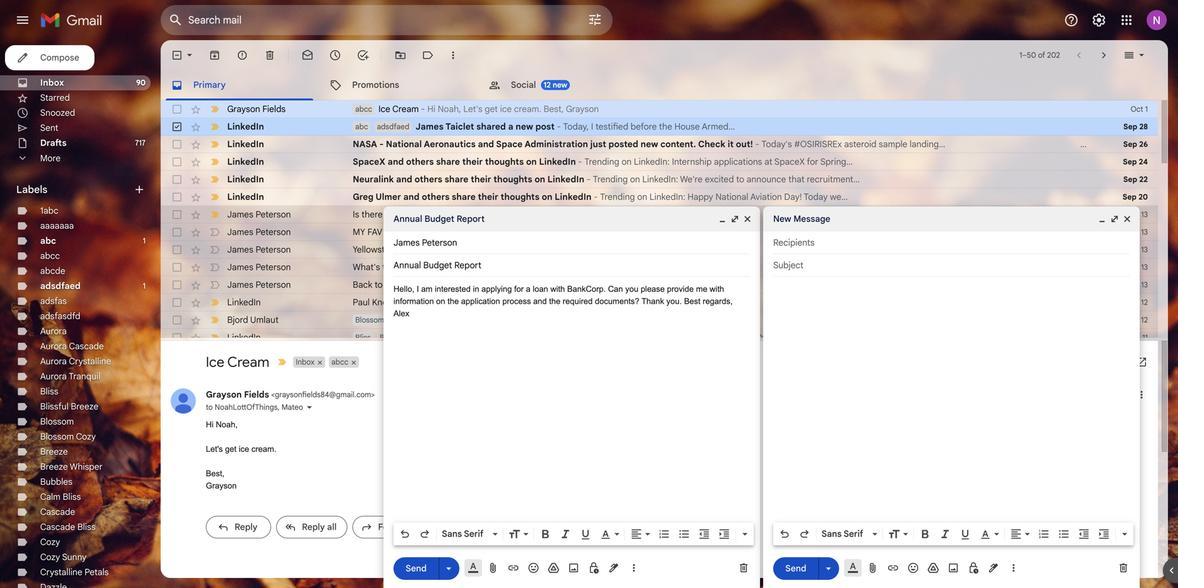 Task type: describe. For each thing, give the bounding box(es) containing it.
underline ‪(⌘u)‬ image
[[579, 528, 592, 541]]

on up "lost" at left
[[535, 174, 545, 185]]

new up hello
[[427, 244, 443, 255]]

drafts
[[40, 137, 67, 148]]

- right out!
[[755, 139, 759, 150]]

- left hello
[[424, 262, 428, 273]]

pop out image for new message
[[1110, 214, 1120, 224]]

indent more ‪(⌘])‬ image
[[718, 528, 731, 540]]

undo ‪(⌘z)‬ image
[[399, 528, 411, 540]]

lost
[[525, 209, 539, 220]]

violence
[[702, 297, 735, 308]]

before
[[631, 121, 657, 132]]

inbox for inbox link
[[40, 77, 64, 88]]

armed…
[[702, 121, 735, 132]]

11
[[1142, 333, 1148, 342]]

is
[[502, 262, 508, 273]]

0 vertical spatial cozy
[[76, 431, 96, 442]]

subject field for annual budget report
[[394, 259, 750, 272]]

james peterson for yellowstone
[[227, 244, 291, 255]]

- left "isn't"
[[429, 279, 433, 290]]

sep 11
[[1127, 333, 1148, 342]]

- left this
[[402, 244, 406, 255]]

attach files image
[[487, 562, 500, 574]]

sep 22
[[1123, 175, 1148, 184]]

on inside hello, i am interested in applying for a loan with bankcorp. can you please provide me with information on the application process and the required documents? thank you. best regards, alex
[[436, 297, 445, 306]]

tab list containing primary
[[161, 70, 1168, 100]]

1 50 of 202
[[1019, 51, 1060, 60]]

abcc link
[[40, 250, 60, 261]]

new down "before"
[[641, 139, 658, 150]]

bliss for cascade
[[77, 522, 96, 533]]

insert files using drive image
[[547, 562, 560, 574]]

- right hope?
[[412, 209, 416, 220]]

compose button
[[5, 45, 94, 70]]

to down applications
[[736, 174, 744, 185]]

redo ‪(⌘y)‬ image
[[419, 528, 431, 540]]

best, inside row
[[544, 104, 564, 115]]

get inside row
[[485, 104, 498, 115]]

- left 1.
[[439, 227, 443, 238]]

close image for new message
[[1122, 214, 1132, 224]]

abcc ice cream - hi noah, let's get ice cream. best, grayson
[[355, 104, 599, 115]]

linkedin: for we're
[[642, 174, 678, 185]]

more
[[40, 153, 61, 164]]

- down just
[[587, 174, 591, 185]]

hi noah,
[[206, 420, 238, 429]]

to right due
[[692, 297, 700, 308]]

0 vertical spatial cascade
[[69, 341, 104, 352]]

cozy link
[[40, 537, 60, 548]]

message
[[794, 213, 830, 224]]

fields for grayson fields < graysonfields84@gmail.com >
[[244, 389, 269, 400]]

ulmer
[[376, 191, 401, 202]]

aaaaaaa link
[[40, 220, 74, 231]]

10 row from the top
[[161, 259, 1158, 276]]

bliss link
[[40, 386, 58, 397]]

today's
[[762, 139, 792, 150]]

2 vertical spatial noah,
[[216, 420, 238, 429]]

out!
[[736, 139, 753, 150]]

ice inside row
[[500, 104, 512, 115]]

ice inside row
[[378, 104, 390, 115]]

report spam image
[[236, 49, 249, 62]]

0 horizontal spatial that
[[454, 279, 470, 290]]

2 vertical spatial of
[[644, 297, 652, 308]]

abc inside row
[[355, 122, 368, 131]]

- right post on the left top
[[557, 121, 561, 132]]

inbox for inbox "button"
[[296, 357, 315, 367]]

to right "lost" at left
[[541, 209, 550, 220]]

insert photo image
[[567, 562, 580, 574]]

insert signature image
[[608, 562, 620, 574]]

a inside hello, i am interested in applying for a loan with bankcorp. can you please provide me with information on the application process and the required documents? thank you. best regards, alex
[[526, 284, 530, 294]]

grayson down primary tab
[[227, 104, 260, 115]]

and up alex
[[400, 297, 415, 308]]

day!
[[784, 191, 802, 202]]

the down old?
[[549, 297, 560, 306]]

back to the future - isn't that movie like 50 years old?
[[353, 279, 567, 290]]

james peterson for my
[[227, 227, 291, 238]]

more formatting options image
[[739, 528, 751, 540]]

2 with from the left
[[710, 284, 724, 294]]

james peterson inside annual budget report dialog
[[394, 237, 457, 248]]

- down bankcorp. at top
[[577, 297, 581, 308]]

tranquil
[[69, 371, 100, 382]]

abc link
[[40, 235, 56, 246]]

grayson up noahlottofthings
[[206, 389, 242, 400]]

sep 26
[[1123, 140, 1148, 149]]

cascade bliss
[[40, 522, 96, 533]]

1 spacex from the left
[[353, 156, 385, 167]]

0 horizontal spatial cream.
[[251, 444, 276, 454]]

been
[[502, 209, 522, 220]]

Message Body text field
[[394, 283, 750, 519]]

snoozed link
[[40, 107, 75, 118]]

internship
[[672, 156, 712, 167]]

discard draft ‪(⌘⇧d)‬ image
[[737, 562, 750, 574]]

their down aeronautics on the top left
[[462, 156, 483, 167]]

0 vertical spatial of
[[1038, 51, 1045, 60]]

promotions tab
[[319, 70, 478, 100]]

interested
[[435, 284, 471, 294]]

check
[[698, 139, 725, 150]]

it
[[728, 139, 734, 150]]

aliens
[[537, 244, 561, 255]]

on down loan
[[529, 297, 539, 308]]

insert link ‪(⌘k)‬ image
[[507, 562, 520, 574]]

you
[[625, 284, 638, 294]]

more button
[[0, 151, 151, 166]]

crystalline petals link
[[40, 567, 109, 578]]

pop out image for annual budget report
[[730, 214, 740, 224]]

like
[[498, 279, 511, 290]]

there
[[361, 209, 383, 220]]

peterson for yellowstone
[[256, 244, 291, 255]]

1 horizontal spatial the
[[583, 297, 598, 308]]

0 vertical spatial 50
[[1027, 51, 1036, 60]]

sep 12 for bjord umlaut
[[1126, 315, 1148, 325]]

alex
[[394, 309, 409, 318]]

support image
[[1064, 13, 1079, 28]]

oct 1
[[1131, 105, 1148, 114]]

linkedin: for internship
[[634, 156, 670, 167]]

compose
[[40, 52, 79, 63]]

recruitment…
[[807, 174, 860, 185]]

on up greg ulmer and others share their thoughts on linkedin - trending on linkedin: happy national aviation day! today we… ͏ ͏ ͏ ͏ ͏ ͏ ͏ ͏ ͏ ͏ ͏ ͏ ͏ ͏ ͏ ͏ ͏ ͏ ͏ ͏ ͏ ͏ ͏ ͏ ͏ ͏ ͏ ͏ ͏ ͏ ͏ ͏ ͏ ͏ ͏ ͏ ͏ ͏ ͏ ͏ ͏ ͏ ͏ ͏ ͏ ͏ ͏ ͏ ͏ ͏
[[630, 174, 640, 185]]

happy
[[688, 191, 713, 202]]

adsdfaed inside row
[[377, 122, 409, 131]]

to right do
[[689, 209, 697, 220]]

indent less ‪(⌘[)‬ image
[[698, 528, 710, 540]]

- down promotions tab
[[421, 104, 425, 115]]

0 horizontal spatial let's
[[206, 444, 223, 454]]

twhacks
[[573, 227, 607, 238]]

tragic
[[601, 297, 624, 308]]

can
[[608, 284, 623, 294]]

sep 12 for linkedin
[[1126, 298, 1148, 307]]

4 row from the top
[[161, 153, 1158, 171]]

inbox button
[[293, 356, 316, 368]]

yellowstone:
[[486, 244, 535, 255]]

older image
[[1098, 49, 1110, 62]]

gmail image
[[40, 8, 109, 33]]

1 inside row
[[1145, 105, 1148, 114]]

1 vertical spatial ice
[[239, 444, 249, 454]]

peterson inside annual budget report dialog
[[422, 237, 457, 248]]

aurora crystalline
[[40, 356, 111, 367]]

abc inside the labels navigation
[[40, 235, 56, 246]]

grayson fields
[[227, 104, 286, 115]]

717
[[135, 138, 146, 148]]

petals
[[85, 567, 109, 578]]

breeze down blossom cozy on the bottom
[[40, 446, 68, 457]]

james for my fav mario guys
[[227, 227, 253, 238]]

reply link
[[206, 516, 271, 539]]

add to tasks image
[[356, 49, 369, 62]]

abcc for abcc button
[[331, 357, 348, 367]]

cozy for the cozy link
[[40, 537, 60, 548]]

more image
[[447, 49, 459, 62]]

5 row from the top
[[161, 171, 1158, 188]]

more send options image
[[442, 562, 455, 575]]

hello
[[431, 262, 451, 273]]

0 horizontal spatial national
[[386, 139, 422, 150]]

labels navigation
[[0, 40, 161, 588]]

grayson up today,
[[566, 104, 599, 115]]

their up stone
[[471, 174, 491, 185]]

breeze link
[[40, 446, 68, 457]]

on down administration
[[526, 156, 537, 167]]

cascade for cascade bliss
[[40, 522, 75, 533]]

blissful breeze
[[40, 401, 98, 412]]

0 vertical spatial bliss
[[40, 386, 58, 397]]

their down in
[[470, 297, 488, 308]]

sep 20
[[1123, 192, 1148, 202]]

peterson for is
[[256, 209, 291, 220]]

i inside row
[[591, 121, 593, 132]]

and up 'annual'
[[403, 191, 420, 202]]

2.
[[475, 227, 482, 238]]

in…
[[737, 297, 751, 308]]

0 horizontal spatial ice
[[206, 353, 224, 371]]

bubbles link
[[40, 476, 72, 487]]

new message dialog
[[763, 206, 1140, 588]]

sep 13 for yellowstone - this new season of yellowstone: aliens will premier june 1987
[[1126, 245, 1148, 255]]

aaaaaaa
[[40, 220, 74, 231]]

aviation
[[750, 191, 782, 202]]

1 vertical spatial cream
[[227, 353, 269, 371]]

- right nasa
[[379, 139, 384, 150]]

sep 13 for my fav mario guys - 1. boos 2. shy guys 3.thwomps/ twhacks
[[1126, 228, 1148, 237]]

1 with from the left
[[550, 284, 565, 294]]

just
[[590, 139, 606, 150]]

hello,
[[394, 284, 414, 294]]

13 for my fav mario guys - 1. boos 2. shy guys 3.thwomps/ twhacks
[[1141, 228, 1148, 237]]

space
[[496, 139, 523, 150]]

cascade link
[[40, 507, 75, 517]]

due
[[674, 297, 689, 308]]

nasa - national aeronautics and space administration just posted new content. check it out! - today's #osirisrex asteroid sample landing… ͏ ͏ ͏ ͏ ͏ ͏ ͏ ͏ ͏ ͏ ͏ ͏ ͏ ͏ ͏ ͏ ͏ ͏ ͏ ͏ ͏ ͏ ͏ ͏ ͏ ͏ ͏ ͏ ͏ ͏ ͏ ͏ ͏ ͏ ͏ ͏ ͏ ͏ ͏ ͏ ͏ ͏ ͏ ͏ ͏ ͏ ͏ ͏ ͏ ͏ ͏ ͏ ͏ ͏ ͏ ͏ ͏ ͏ ͏ ͏ ͏ ͏ ͏ ͏ ͏ ͏ ͏ ͏ ͏ ͏ ͏ ͏ ͏ ͏ ͏ ͏ ͏
[[353, 139, 1119, 150]]

ice cream main content
[[161, 40, 1168, 588]]

archive image
[[208, 49, 221, 62]]

row containing grayson fields
[[161, 100, 1158, 118]]

primary tab
[[161, 70, 318, 100]]

1.
[[445, 227, 451, 238]]

13 row from the top
[[161, 329, 1158, 346]]

grayson fields < graysonfields84@gmail.com >
[[206, 389, 375, 400]]

my fav mario guys - 1. boos 2. shy guys 3.thwomps/ twhacks
[[353, 227, 607, 238]]

labels heading
[[16, 183, 133, 196]]

future
[[400, 279, 426, 290]]

content.
[[660, 139, 696, 150]]

send for send button in annual budget report dialog
[[406, 563, 427, 574]]

james for yellowstone
[[227, 244, 253, 255]]

4 sep 13 from the top
[[1126, 263, 1148, 272]]

abcc inside "abcc ice cream - hi noah, let's get ice cream. best, grayson"
[[355, 105, 372, 114]]

show details image
[[306, 404, 313, 411]]

9 row from the top
[[161, 241, 1158, 259]]

#osirisrex
[[794, 139, 842, 150]]

graysonfields84@gmail.com
[[275, 390, 371, 399]]

send button inside "new message" dialog
[[773, 557, 818, 580]]

sep 13 for is there hope? - the forge stone has been lost to maldenia. what more could we do to save alendria?!
[[1126, 210, 1148, 219]]

labels image
[[422, 49, 434, 62]]

posted
[[609, 139, 638, 150]]

more options image
[[630, 562, 638, 574]]

and up neuralink at the left top of the page
[[388, 156, 404, 167]]

sans
[[442, 528, 462, 539]]

adsdfaed inside the labels navigation
[[40, 281, 81, 292]]

aurora for aurora tranquil
[[40, 371, 67, 382]]

0 vertical spatial the
[[419, 209, 434, 220]]

the down "interested"
[[447, 297, 459, 306]]

13 for is there hope? - the forge stone has been lost to maldenia. what more could we do to save alendria?!
[[1141, 210, 1148, 219]]

0 vertical spatial that
[[788, 174, 805, 185]]

annual budget report dialog
[[383, 206, 760, 588]]



Task type: locate. For each thing, give the bounding box(es) containing it.
me
[[696, 284, 707, 294]]

crystalline up tranquil
[[69, 356, 111, 367]]

adsfas link
[[40, 296, 67, 307]]

0 horizontal spatial cream
[[227, 353, 269, 371]]

1 horizontal spatial let's
[[463, 104, 482, 115]]

james inside annual budget report dialog
[[394, 237, 420, 248]]

whisper
[[70, 461, 103, 472]]

0 vertical spatial adsdfaed
[[377, 122, 409, 131]]

hope?
[[385, 209, 410, 220]]

for up process at the left of the page
[[514, 284, 524, 294]]

i left am on the top of the page
[[417, 284, 419, 294]]

with up regards,
[[710, 284, 724, 294]]

0 vertical spatial for
[[807, 156, 818, 167]]

3 row from the top
[[161, 136, 1158, 153]]

12 inside tab
[[544, 80, 551, 90]]

grayson fields cell
[[206, 389, 375, 400]]

cozy up cozy sunny link
[[40, 537, 60, 548]]

abcc inside the labels navigation
[[40, 250, 60, 261]]

0 vertical spatial ice
[[500, 104, 512, 115]]

- up twhacks
[[594, 191, 598, 202]]

best, down let's get ice cream. at the left bottom of the page
[[206, 469, 224, 478]]

please
[[641, 284, 665, 294]]

abcde link
[[40, 265, 65, 276]]

sunny
[[62, 552, 87, 563]]

-
[[421, 104, 425, 115], [557, 121, 561, 132], [379, 139, 384, 150], [755, 139, 759, 150], [578, 156, 582, 167], [587, 174, 591, 185], [594, 191, 598, 202], [412, 209, 416, 220], [439, 227, 443, 238], [402, 244, 406, 255], [424, 262, 428, 273], [429, 279, 433, 290], [577, 297, 581, 308]]

on up could
[[637, 191, 647, 202]]

and inside hello, i am interested in applying for a loan with bankcorp. can you please provide me with information on the application process and the required documents? thank you. best regards, alex
[[533, 297, 547, 306]]

cream
[[392, 104, 419, 115], [227, 353, 269, 371]]

serif
[[464, 528, 483, 539]]

7 row from the top
[[161, 206, 1158, 223]]

50 left 202
[[1027, 51, 1036, 60]]

adsdfaed link
[[40, 281, 81, 292]]

crystalline petals
[[40, 567, 109, 578]]

ice down noahlottofthings
[[239, 444, 249, 454]]

abcc for abcc link
[[40, 250, 60, 261]]

2 vertical spatial cascade
[[40, 522, 75, 533]]

noah, for let's
[[438, 104, 461, 115]]

None search field
[[161, 5, 613, 35]]

1 vertical spatial sep 12
[[1126, 315, 1148, 325]]

bliss
[[40, 386, 58, 397], [63, 491, 81, 502], [77, 522, 96, 533]]

delete image
[[264, 49, 276, 62]]

0 horizontal spatial the
[[419, 209, 434, 220]]

2 send button from the left
[[773, 557, 818, 580]]

1 horizontal spatial abc
[[355, 122, 368, 131]]

aurora up aurora tranquil
[[40, 356, 67, 367]]

james peterson for what's
[[227, 262, 291, 273]]

3 aurora from the top
[[40, 356, 67, 367]]

aurora up bliss link
[[40, 371, 67, 382]]

adsfasdfd
[[40, 311, 80, 322]]

best, up post on the left top
[[544, 104, 564, 115]]

2 aurora from the top
[[40, 341, 67, 352]]

blossom link
[[40, 416, 74, 427]]

breeze inside bjord umlaut "row"
[[393, 315, 417, 325]]

toggle confidential mode image
[[587, 562, 600, 574]]

0 vertical spatial i
[[591, 121, 593, 132]]

1 aurora from the top
[[40, 326, 67, 337]]

12 inside row
[[1141, 298, 1148, 307]]

neuralink
[[353, 174, 394, 185]]

get down the "hi noah,"
[[225, 444, 236, 454]]

inbox inside the labels navigation
[[40, 77, 64, 88]]

cream. inside row
[[514, 104, 541, 115]]

calm bliss link
[[40, 491, 81, 502]]

settings image
[[1091, 13, 1107, 28]]

that up day!
[[788, 174, 805, 185]]

for down #osirisrex
[[807, 156, 818, 167]]

adsfasdfd link
[[40, 311, 80, 322]]

2 row from the top
[[161, 118, 1158, 136]]

0 horizontal spatial what
[[478, 262, 499, 273]]

1 vertical spatial let's
[[206, 444, 223, 454]]

12 for linkedin
[[1141, 298, 1148, 307]]

1 horizontal spatial abcc
[[331, 357, 348, 367]]

for inside row
[[807, 156, 818, 167]]

guys
[[414, 227, 437, 238]]

4 13 from the top
[[1141, 263, 1148, 272]]

neuralink and others share their thoughts on linkedin - trending on linkedin: we're excited to announce that recruitment… ͏ ͏ ͏ ͏ ͏ ͏ ͏ ͏ ͏ ͏ ͏ ͏ ͏ ͏ ͏ ͏ ͏ ͏ ͏ ͏ ͏ ͏ ͏ ͏ ͏ ͏ ͏ ͏ ͏ ͏ ͏ ͏ ͏ ͏ ͏ ͏ ͏ ͏ ͏ ͏ ͏ ͏ ͏ ͏ ͏ ͏ ͏ ͏ ͏ ͏ ͏ ͏ ͏ ͏ ͏ ͏ ͏ ͏ ͏ ͏ ͏ ͏ ͏ ͏ ͏ ͏
[[353, 174, 1008, 185]]

advanced search options image
[[582, 7, 608, 32]]

close image for annual budget report
[[742, 214, 753, 224]]

1 subject field from the left
[[394, 259, 750, 272]]

0 horizontal spatial inbox
[[40, 77, 64, 88]]

am
[[421, 284, 433, 294]]

adsdfaed up nasa
[[377, 122, 409, 131]]

announce
[[747, 174, 786, 185]]

let's up taiclet
[[463, 104, 482, 115]]

2 sep 13 from the top
[[1126, 228, 1148, 237]]

fields down primary tab
[[262, 104, 286, 115]]

adsdfaed up the "adsfas"
[[40, 281, 81, 292]]

let's down the "hi noah,"
[[206, 444, 223, 454]]

sep inside bjord umlaut "row"
[[1126, 315, 1139, 325]]

1 vertical spatial cozy
[[40, 537, 60, 548]]

50 inside row
[[514, 279, 524, 290]]

aurora
[[40, 326, 67, 337], [40, 341, 67, 352], [40, 356, 67, 367], [40, 371, 67, 382]]

hi inside row
[[427, 104, 435, 115]]

0 vertical spatial linkedin:
[[634, 156, 670, 167]]

1 send from the left
[[406, 563, 427, 574]]

2 vertical spatial blossom
[[40, 431, 74, 442]]

mark as read image
[[301, 49, 314, 62]]

noah, up back to the future - isn't that movie like 50 years old?
[[453, 262, 476, 273]]

breeze whisper
[[40, 461, 103, 472]]

what's the name! - hello noah, what is noah short for!
[[353, 262, 570, 273]]

aurora down adsfasdfd on the left bottom of the page
[[40, 326, 67, 337]]

ice up noahlottofthings
[[206, 353, 224, 371]]

1 vertical spatial abc
[[40, 235, 56, 246]]

0 horizontal spatial abcc
[[40, 250, 60, 261]]

cascade down calm bliss
[[40, 507, 75, 517]]

5 13 from the top
[[1141, 280, 1148, 290]]

and up ulmer
[[396, 174, 412, 185]]

1 horizontal spatial reply
[[302, 522, 325, 533]]

cozy for cozy sunny
[[40, 552, 60, 563]]

what up twhacks
[[592, 209, 613, 220]]

breeze
[[393, 315, 417, 325], [71, 401, 98, 412], [40, 446, 68, 457], [40, 461, 68, 472]]

50 right like
[[514, 279, 524, 290]]

the left house
[[659, 121, 672, 132]]

0 horizontal spatial spacex
[[353, 156, 385, 167]]

inbox left abcc button
[[296, 357, 315, 367]]

james for is there hope?
[[227, 209, 253, 220]]

cream. down to noahlottofthings , mateo
[[251, 444, 276, 454]]

1 sep 13 from the top
[[1126, 210, 1148, 219]]

3 sep 13 from the top
[[1126, 245, 1148, 255]]

close image
[[742, 214, 753, 224], [1122, 214, 1132, 224]]

minimize image
[[1097, 214, 1107, 224]]

and down shared
[[478, 139, 494, 150]]

sep
[[1123, 122, 1137, 131], [1123, 140, 1137, 149], [1123, 157, 1137, 167], [1123, 175, 1137, 184], [1123, 192, 1137, 202], [1126, 210, 1139, 219], [1126, 228, 1139, 237], [1126, 245, 1139, 255], [1126, 263, 1139, 272], [1126, 280, 1139, 290], [1126, 298, 1139, 307], [1126, 315, 1139, 325], [1127, 333, 1140, 342]]

landing…
[[910, 139, 945, 150]]

send left more send options image
[[406, 563, 427, 574]]

promotions
[[352, 79, 399, 90]]

1 horizontal spatial cream
[[392, 104, 419, 115]]

all
[[327, 522, 337, 533]]

a up 'space' on the left top
[[508, 121, 513, 132]]

0 horizontal spatial subject field
[[394, 259, 750, 272]]

minimize image
[[717, 214, 727, 224]]

Search mail text field
[[188, 14, 552, 26]]

their up has
[[478, 191, 498, 202]]

2 reply from the left
[[302, 522, 325, 533]]

tab list
[[161, 70, 1168, 100]]

noah, up taiclet
[[438, 104, 461, 115]]

alendria?!
[[719, 209, 759, 220]]

1abc link
[[40, 205, 58, 216]]

peterson for my
[[256, 227, 291, 238]]

1 horizontal spatial spacex
[[774, 156, 805, 167]]

1 vertical spatial bliss
[[63, 491, 81, 502]]

1 send button from the left
[[394, 557, 439, 580]]

sep 12 inside row
[[1126, 298, 1148, 307]]

0 horizontal spatial reply
[[235, 522, 258, 533]]

noah
[[510, 262, 531, 273]]

0 horizontal spatial get
[[225, 444, 236, 454]]

blossom for blossom link
[[40, 416, 74, 427]]

reply for reply all
[[302, 522, 325, 533]]

2 horizontal spatial of
[[1038, 51, 1045, 60]]

cozy up whisper at the bottom left of page
[[76, 431, 96, 442]]

pop out image right minimize image
[[1110, 214, 1120, 224]]

yellowstone
[[353, 244, 400, 255]]

2 vertical spatial linkedin:
[[650, 191, 685, 202]]

Subject field
[[394, 259, 750, 272], [773, 259, 1130, 272]]

subject field inside annual budget report dialog
[[394, 259, 750, 272]]

6 row from the top
[[161, 188, 1158, 206]]

- down administration
[[578, 156, 582, 167]]

28
[[1139, 122, 1148, 131]]

blossom down blossom link
[[40, 431, 74, 442]]

send inside annual budget report dialog
[[406, 563, 427, 574]]

0 vertical spatial cream
[[392, 104, 419, 115]]

bliss up cascade link
[[63, 491, 81, 502]]

ice cream
[[206, 353, 269, 371]]

ice up shared
[[500, 104, 512, 115]]

inbox up starred link
[[40, 77, 64, 88]]

for inside hello, i am interested in applying for a loan with bankcorp. can you please provide me with information on the application process and the required documents? thank you. best regards, alex
[[514, 284, 524, 294]]

0 horizontal spatial 50
[[514, 279, 524, 290]]

1 vertical spatial hi
[[206, 420, 214, 429]]

subject field for new message
[[773, 259, 1130, 272]]

1 close image from the left
[[742, 214, 753, 224]]

blossom down paul
[[355, 315, 384, 325]]

0 horizontal spatial for
[[514, 284, 524, 294]]

subject field inside "new message" dialog
[[773, 259, 1130, 272]]

and
[[478, 139, 494, 150], [388, 156, 404, 167], [396, 174, 412, 185], [403, 191, 420, 202], [533, 297, 547, 306], [400, 297, 415, 308]]

cream inside row
[[392, 104, 419, 115]]

social, 12 new messages, tab
[[478, 70, 636, 100]]

1 vertical spatial that
[[454, 279, 470, 290]]

peterson for back
[[256, 279, 291, 290]]

sep 12 inside bjord umlaut "row"
[[1126, 315, 1148, 325]]

2 vertical spatial cozy
[[40, 552, 60, 563]]

snooze image
[[329, 49, 341, 62]]

peterson
[[256, 209, 291, 220], [256, 227, 291, 238], [422, 237, 457, 248], [256, 244, 291, 255], [256, 262, 291, 273], [256, 279, 291, 290]]

reply for reply
[[235, 522, 258, 533]]

1 sep 12 from the top
[[1126, 298, 1148, 307]]

social
[[511, 79, 536, 90]]

with right loan
[[550, 284, 565, 294]]

that left in
[[454, 279, 470, 290]]

24
[[1139, 157, 1148, 167]]

administration
[[525, 139, 588, 150]]

2 sep 12 from the top
[[1126, 315, 1148, 325]]

pop out image right minimize icon
[[730, 214, 740, 224]]

blossom inside bjord umlaut "row"
[[355, 315, 384, 325]]

on down posted
[[622, 156, 632, 167]]

1 vertical spatial abcc
[[40, 250, 60, 261]]

1 vertical spatial best,
[[206, 469, 224, 478]]

recipients
[[773, 237, 815, 248]]

1 horizontal spatial what
[[592, 209, 613, 220]]

trending inside trending now: dna oyj:n älylämmityspalvelu wattinen auttaa… ͏ ͏ ͏ ͏ ͏ ͏ ͏ ͏ ͏ ͏ ͏ ͏ ͏ ͏ ͏ ͏ ͏ ͏ ͏ ͏ ͏ ͏ ͏ ͏ ͏ ͏ ͏ ͏ ͏ ͏ ͏ ͏ ͏ ͏ ͏ ͏ ͏ ͏ ͏ ͏ ͏ ͏ ͏ ͏ ͏ ͏ ͏ ͏ ͏ ͏ ͏ ͏ ͏ ͏ ͏ ͏ ͏ ͏ ͏ ͏ ͏ ͏ ͏ ͏ ͏ ͏ ͏ ͏ ͏ ͏ ͏ link
[[677, 332, 712, 343]]

11 row from the top
[[161, 276, 1158, 294]]

0 vertical spatial inbox
[[40, 77, 64, 88]]

12 row from the top
[[161, 294, 1158, 311]]

1 horizontal spatial inbox
[[296, 357, 315, 367]]

aurora for aurora cascade
[[40, 341, 67, 352]]

grayson down let's get ice cream. at the left bottom of the page
[[206, 481, 237, 490]]

2 vertical spatial abcc
[[331, 357, 348, 367]]

1 vertical spatial of
[[476, 244, 484, 255]]

0 vertical spatial hi
[[427, 104, 435, 115]]

0 horizontal spatial ice
[[239, 444, 249, 454]]

abcc down promotions
[[355, 105, 372, 114]]

drafts link
[[40, 137, 67, 148]]

thank
[[641, 297, 664, 306]]

row
[[161, 100, 1158, 118], [161, 118, 1158, 136], [161, 136, 1158, 153], [161, 153, 1158, 171], [161, 171, 1158, 188], [161, 188, 1158, 206], [161, 206, 1158, 223], [161, 223, 1158, 241], [161, 241, 1158, 259], [161, 259, 1158, 276], [161, 276, 1158, 294], [161, 294, 1158, 311], [161, 329, 1158, 346]]

hi
[[427, 104, 435, 115], [206, 420, 214, 429]]

sep 12
[[1126, 298, 1148, 307], [1126, 315, 1148, 325]]

0 vertical spatial ice
[[378, 104, 390, 115]]

0 horizontal spatial hi
[[206, 420, 214, 429]]

pop out image
[[730, 214, 740, 224], [1110, 214, 1120, 224]]

post
[[535, 121, 555, 132]]

pop out image inside "new message" dialog
[[1110, 214, 1120, 224]]

bjord umlaut
[[227, 314, 279, 325]]

new left post on the left top
[[516, 121, 533, 132]]

spring…
[[820, 156, 853, 167]]

1 vertical spatial 50
[[514, 279, 524, 290]]

of down the please
[[644, 297, 652, 308]]

0 horizontal spatial a
[[508, 121, 513, 132]]

0 vertical spatial abc
[[355, 122, 368, 131]]

sent link
[[40, 122, 58, 133]]

2 vertical spatial bliss
[[77, 522, 96, 533]]

aurora for aurora crystalline
[[40, 356, 67, 367]]

0 vertical spatial let's
[[463, 104, 482, 115]]

1 vertical spatial inbox
[[296, 357, 315, 367]]

best, grayson
[[206, 469, 237, 490]]

1 horizontal spatial best,
[[544, 104, 564, 115]]

bold ‪(⌘b)‬ image
[[539, 528, 552, 540]]

1 horizontal spatial send
[[785, 563, 806, 574]]

1 pop out image from the left
[[730, 214, 740, 224]]

None checkbox
[[171, 103, 183, 115], [171, 173, 183, 186], [171, 191, 183, 203], [171, 208, 183, 221], [171, 226, 183, 239], [171, 261, 183, 274], [171, 279, 183, 291], [171, 296, 183, 309], [171, 331, 183, 344], [171, 103, 183, 115], [171, 173, 183, 186], [171, 191, 183, 203], [171, 208, 183, 221], [171, 226, 183, 239], [171, 261, 183, 274], [171, 279, 183, 291], [171, 296, 183, 309], [171, 331, 183, 344]]

bulleted list ‪(⌘⇧8)‬ image
[[678, 528, 690, 540]]

1987
[[633, 244, 650, 255]]

͏
[[735, 121, 737, 132], [737, 121, 739, 132], [739, 121, 742, 132], [742, 121, 744, 132], [744, 121, 746, 132], [746, 121, 748, 132], [748, 121, 751, 132], [751, 121, 753, 132], [753, 121, 755, 132], [755, 121, 757, 132], [757, 121, 760, 132], [760, 121, 762, 132], [762, 121, 764, 132], [764, 121, 766, 132], [766, 121, 769, 132], [769, 121, 771, 132], [771, 121, 773, 132], [773, 121, 775, 132], [775, 121, 778, 132], [778, 121, 780, 132], [780, 121, 782, 132], [782, 121, 784, 132], [784, 121, 787, 132], [787, 121, 789, 132], [789, 121, 791, 132], [791, 121, 793, 132], [793, 121, 796, 132], [796, 121, 798, 132], [798, 121, 800, 132], [800, 121, 802, 132], [802, 121, 805, 132], [805, 121, 807, 132], [807, 121, 809, 132], [809, 121, 811, 132], [811, 121, 814, 132], [814, 121, 816, 132], [816, 121, 818, 132], [818, 121, 820, 132], [820, 121, 823, 132], [823, 121, 825, 132], [825, 121, 827, 132], [827, 121, 829, 132], [829, 121, 832, 132], [832, 121, 834, 132], [834, 121, 836, 132], [836, 121, 838, 132], [838, 121, 841, 132], [841, 121, 843, 132], [843, 121, 845, 132], [845, 121, 847, 132], [847, 121, 850, 132], [850, 121, 852, 132], [852, 121, 854, 132], [854, 121, 856, 132], [856, 121, 859, 132], [859, 121, 861, 132], [861, 121, 863, 132], [863, 121, 865, 132], [865, 121, 868, 132], [868, 121, 870, 132], [870, 121, 872, 132], [872, 121, 874, 132], [874, 121, 877, 132], [877, 121, 879, 132], [879, 121, 881, 132], [881, 121, 883, 132], [883, 121, 886, 132], [886, 121, 888, 132], [888, 121, 890, 132], [890, 121, 892, 132], [892, 121, 895, 132], [895, 121, 897, 132], [897, 121, 899, 132], [899, 121, 901, 132], [901, 121, 904, 132], [904, 121, 906, 132], [906, 121, 908, 132], [908, 121, 910, 132], [910, 121, 913, 132], [945, 139, 948, 150], [948, 139, 950, 150], [950, 139, 952, 150], [952, 139, 954, 150], [954, 139, 957, 150], [957, 139, 959, 150], [959, 139, 961, 150], [961, 139, 963, 150], [963, 139, 966, 150], [966, 139, 968, 150], [968, 139, 970, 150], [970, 139, 972, 150], [972, 139, 975, 150], [975, 139, 977, 150], [977, 139, 979, 150], [979, 139, 981, 150], [981, 139, 984, 150], [984, 139, 986, 150], [986, 139, 988, 150], [988, 139, 990, 150], [990, 139, 993, 150], [993, 139, 995, 150], [995, 139, 997, 150], [997, 139, 999, 150], [999, 139, 1002, 150], [1002, 139, 1004, 150], [1004, 139, 1006, 150], [1006, 139, 1008, 150], [1008, 139, 1011, 150], [1011, 139, 1013, 150], [1013, 139, 1015, 150], [1015, 139, 1017, 150], [1017, 139, 1020, 150], [1020, 139, 1022, 150], [1022, 139, 1024, 150], [1024, 139, 1026, 150], [1026, 139, 1029, 150], [1029, 139, 1031, 150], [1031, 139, 1033, 150], [1033, 139, 1035, 150], [1035, 139, 1038, 150], [1038, 139, 1040, 150], [1040, 139, 1042, 150], [1042, 139, 1044, 150], [1044, 139, 1047, 150], [1047, 139, 1049, 150], [1049, 139, 1051, 150], [1051, 139, 1053, 150], [1053, 139, 1056, 150], [1056, 139, 1058, 150], [1058, 139, 1060, 150], [1060, 139, 1062, 150], [1062, 139, 1065, 150], [1065, 139, 1067, 150], [1067, 139, 1069, 150], [1069, 139, 1071, 150], [1071, 139, 1074, 150], [1074, 139, 1076, 150], [1076, 139, 1078, 150], [1078, 139, 1080, 150], [1080, 139, 1083, 150], [1083, 139, 1085, 150], [1085, 139, 1087, 150], [1087, 139, 1089, 150], [1089, 139, 1092, 150], [1092, 139, 1094, 150], [1094, 139, 1096, 150], [1096, 139, 1098, 150], [1098, 139, 1101, 150], [1101, 139, 1103, 150], [1103, 139, 1105, 150], [1105, 139, 1107, 150], [1107, 139, 1110, 150], [1110, 139, 1112, 150], [1112, 139, 1114, 150], [1114, 139, 1116, 150], [1116, 139, 1119, 150], [853, 156, 855, 167], [855, 156, 857, 167], [857, 156, 860, 167], [860, 156, 862, 167], [862, 156, 864, 167], [864, 156, 866, 167], [866, 156, 869, 167], [869, 156, 871, 167], [871, 156, 873, 167], [873, 156, 875, 167], [875, 156, 878, 167], [878, 156, 880, 167], [880, 156, 882, 167], [882, 156, 884, 167], [884, 156, 887, 167], [886, 156, 889, 167], [889, 156, 891, 167], [891, 156, 893, 167], [893, 156, 896, 167], [895, 156, 898, 167], [898, 156, 900, 167], [900, 156, 902, 167], [902, 156, 904, 167], [904, 156, 907, 167], [907, 156, 909, 167], [909, 156, 911, 167], [911, 156, 913, 167], [913, 156, 916, 167], [916, 156, 918, 167], [918, 156, 920, 167], [920, 156, 922, 167], [922, 156, 925, 167], [925, 156, 927, 167], [927, 156, 929, 167], [929, 156, 931, 167], [931, 156, 934, 167], [934, 156, 936, 167], [936, 156, 938, 167], [938, 156, 940, 167], [940, 156, 943, 167], [943, 156, 945, 167], [945, 156, 947, 167], [947, 156, 949, 167], [949, 156, 952, 167], [952, 156, 954, 167], [954, 156, 956, 167], [956, 156, 958, 167], [958, 156, 961, 167], [961, 156, 963, 167], [963, 156, 965, 167], [965, 156, 967, 167], [967, 156, 970, 167], [970, 156, 972, 167], [972, 156, 974, 167], [974, 156, 976, 167], [976, 156, 979, 167], [979, 156, 981, 167], [981, 156, 983, 167], [983, 156, 985, 167], [985, 156, 988, 167], [988, 156, 990, 167], [990, 156, 992, 167], [992, 156, 994, 167], [994, 156, 997, 167], [997, 156, 999, 167], [999, 156, 1001, 167], [1001, 156, 1003, 167], [860, 174, 862, 185], [862, 174, 864, 185], [864, 174, 867, 185], [867, 174, 869, 185], [869, 174, 871, 185], [871, 174, 873, 185], [873, 174, 876, 185], [876, 174, 878, 185], [878, 174, 880, 185], [880, 174, 882, 185], [882, 174, 885, 185], [885, 174, 887, 185], [887, 174, 889, 185], [889, 174, 891, 185], [891, 174, 894, 185], [894, 174, 896, 185], [896, 174, 898, 185], [898, 174, 900, 185], [900, 174, 903, 185], [903, 174, 905, 185], [905, 174, 907, 185], [907, 174, 909, 185], [909, 174, 912, 185], [912, 174, 914, 185], [914, 174, 916, 185], [916, 174, 918, 185], [918, 174, 921, 185], [921, 174, 923, 185], [923, 174, 925, 185], [925, 174, 927, 185], [927, 174, 930, 185], [930, 174, 932, 185], [932, 174, 934, 185], [934, 174, 936, 185], [936, 174, 939, 185], [939, 174, 941, 185], [941, 174, 943, 185], [943, 174, 945, 185], [945, 174, 948, 185], [948, 174, 950, 185], [950, 174, 952, 185], [952, 174, 954, 185], [954, 174, 957, 185], [957, 174, 959, 185], [959, 174, 961, 185], [961, 174, 963, 185], [963, 174, 966, 185], [966, 174, 968, 185], [968, 174, 970, 185], [970, 174, 972, 185], [972, 174, 975, 185], [975, 174, 977, 185], [977, 174, 979, 185], [979, 174, 981, 185], [981, 174, 984, 185], [984, 174, 986, 185], [986, 174, 988, 185], [988, 174, 990, 185], [990, 174, 993, 185], [993, 174, 995, 185], [995, 174, 997, 185], [997, 174, 999, 185], [999, 174, 1002, 185], [1002, 174, 1004, 185], [1004, 174, 1006, 185], [1006, 174, 1008, 185], [848, 191, 850, 202], [850, 191, 852, 202], [852, 191, 855, 202], [855, 191, 857, 202], [857, 191, 859, 202], [859, 191, 861, 202], [861, 191, 864, 202], [864, 191, 866, 202], [866, 191, 868, 202], [868, 191, 870, 202], [870, 191, 873, 202], [873, 191, 875, 202], [875, 191, 877, 202], [877, 191, 879, 202], [879, 191, 882, 202], [882, 191, 884, 202], [884, 191, 886, 202], [886, 191, 888, 202], [888, 191, 891, 202], [891, 191, 893, 202], [893, 191, 895, 202], [895, 191, 897, 202], [897, 191, 900, 202], [900, 191, 902, 202], [902, 191, 904, 202], [904, 191, 906, 202], [906, 191, 909, 202], [909, 191, 911, 202], [911, 191, 913, 202], [913, 191, 915, 202], [915, 191, 918, 202], [918, 191, 920, 202], [920, 191, 922, 202], [922, 191, 924, 202], [924, 191, 927, 202], [927, 191, 929, 202], [929, 191, 931, 202], [931, 191, 933, 202], [933, 191, 936, 202], [936, 191, 938, 202], [938, 191, 940, 202], [940, 191, 942, 202], [942, 191, 945, 202], [945, 191, 947, 202], [947, 191, 949, 202], [949, 191, 951, 202], [951, 191, 954, 202], [954, 191, 956, 202], [956, 191, 958, 202], [958, 191, 960, 202], [751, 297, 753, 308], [753, 297, 755, 308], [755, 297, 757, 308], [757, 297, 760, 308], [760, 297, 762, 308], [762, 297, 764, 308], [764, 297, 766, 308], [766, 297, 769, 308], [769, 297, 771, 308], [771, 297, 773, 308], [773, 297, 775, 308], [775, 297, 778, 308], [778, 297, 780, 308], [780, 297, 782, 308], [782, 297, 784, 308], [784, 297, 787, 308], [787, 297, 789, 308], [789, 297, 791, 308], [791, 297, 793, 308], [793, 297, 796, 308], [796, 297, 798, 308], [798, 297, 800, 308], [800, 297, 802, 308], [802, 297, 805, 308], [805, 297, 807, 308], [807, 297, 809, 308], [809, 297, 811, 308], [811, 297, 814, 308], [814, 297, 816, 308], [816, 297, 818, 308], [818, 297, 820, 308], [820, 297, 823, 308], [823, 297, 825, 308], [825, 297, 827, 308], [827, 297, 829, 308], [829, 297, 832, 308], [832, 297, 834, 308], [834, 297, 836, 308], [836, 297, 838, 308], [838, 297, 841, 308], [841, 297, 843, 308], [843, 297, 845, 308], [845, 297, 847, 308], [847, 297, 850, 308], [850, 297, 852, 308], [852, 297, 854, 308], [854, 297, 856, 308], [856, 297, 859, 308], [859, 297, 861, 308], [861, 297, 863, 308], [863, 297, 865, 308], [865, 297, 868, 308], [868, 297, 870, 308], [870, 297, 872, 308], [872, 297, 874, 308], [874, 297, 877, 308], [877, 297, 879, 308], [879, 297, 881, 308], [881, 297, 883, 308], [883, 297, 886, 308], [886, 297, 888, 308], [888, 297, 890, 308], [890, 297, 892, 308], [892, 297, 895, 308], [895, 297, 897, 308], [897, 297, 899, 308], [899, 297, 901, 308], [901, 297, 904, 308], [904, 297, 906, 308], [906, 297, 908, 308], [908, 297, 910, 308], [910, 297, 913, 308], [913, 297, 915, 308], [915, 297, 917, 308], [917, 297, 919, 308], [919, 297, 922, 308], [922, 297, 924, 308], [924, 297, 926, 308], [925, 332, 927, 343], [927, 332, 929, 343], [929, 332, 932, 343], [932, 332, 934, 343], [934, 332, 936, 343], [936, 332, 938, 343], [938, 332, 941, 343], [940, 332, 943, 343], [943, 332, 945, 343], [945, 332, 947, 343], [947, 332, 950, 343], [949, 332, 952, 343], [952, 332, 954, 343], [954, 332, 956, 343], [956, 332, 959, 343], [958, 332, 961, 343], [961, 332, 963, 343], [963, 332, 965, 343], [965, 332, 967, 343], [967, 332, 970, 343], [970, 332, 972, 343], [972, 332, 974, 343], [974, 332, 976, 343], [976, 332, 979, 343], [979, 332, 981, 343], [981, 332, 983, 343], [983, 332, 985, 343], [985, 332, 988, 343], [988, 332, 990, 343], [990, 332, 992, 343], [992, 332, 994, 343], [994, 332, 997, 343], [997, 332, 999, 343], [999, 332, 1001, 343], [1001, 332, 1003, 343], [1003, 332, 1006, 343], [1006, 332, 1008, 343], [1008, 332, 1010, 343], [1010, 332, 1012, 343], [1012, 332, 1015, 343], [1015, 332, 1017, 343], [1017, 332, 1019, 343], [1019, 332, 1021, 343], [1021, 332, 1024, 343], [1024, 332, 1026, 343], [1026, 332, 1028, 343], [1028, 332, 1030, 343], [1030, 332, 1033, 343], [1033, 332, 1035, 343], [1035, 332, 1037, 343], [1037, 332, 1039, 343], [1039, 332, 1042, 343], [1042, 332, 1044, 343], [1044, 332, 1046, 343], [1046, 332, 1048, 343], [1048, 332, 1051, 343], [1051, 332, 1053, 343], [1053, 332, 1055, 343], [1055, 332, 1057, 343], [1057, 332, 1060, 343], [1060, 332, 1062, 343], [1062, 332, 1064, 343], [1064, 332, 1066, 343], [1066, 332, 1069, 343], [1069, 332, 1071, 343], [1071, 332, 1073, 343], [1073, 332, 1075, 343], [1075, 332, 1078, 343], [1078, 332, 1080, 343], [1080, 332, 1082, 343], [1082, 332, 1084, 343]]

fields inside row
[[262, 104, 286, 115]]

2 spacex from the left
[[774, 156, 805, 167]]

2 pop out image from the left
[[1110, 214, 1120, 224]]

0 vertical spatial get
[[485, 104, 498, 115]]

abc up nasa
[[355, 122, 368, 131]]

maldenia.
[[552, 209, 590, 220]]

let's inside row
[[463, 104, 482, 115]]

noah, down noahlottofthings
[[216, 420, 238, 429]]

annual budget report
[[394, 213, 485, 224]]

8 row from the top
[[161, 223, 1158, 241]]

bliss up blissful
[[40, 386, 58, 397]]

sans serif option
[[439, 528, 490, 540]]

blossom for blossom cozy
[[40, 431, 74, 442]]

1 vertical spatial national
[[715, 191, 748, 202]]

noah, for what
[[453, 262, 476, 273]]

0 vertical spatial a
[[508, 121, 513, 132]]

1 horizontal spatial i
[[591, 121, 593, 132]]

2 close image from the left
[[1122, 214, 1132, 224]]

1 vertical spatial cream.
[[251, 444, 276, 454]]

aurora tranquil link
[[40, 371, 100, 382]]

send button left more send options image
[[394, 557, 439, 580]]

send for send button in "new message" dialog
[[785, 563, 806, 574]]

None checkbox
[[171, 49, 183, 62], [171, 121, 183, 133], [171, 138, 183, 151], [171, 156, 183, 168], [171, 244, 183, 256], [171, 314, 183, 326], [171, 49, 183, 62], [171, 121, 183, 133], [171, 138, 183, 151], [171, 156, 183, 168], [171, 244, 183, 256], [171, 314, 183, 326]]

2 vertical spatial 12
[[1141, 315, 1148, 325]]

0 horizontal spatial adsdfaed
[[40, 281, 81, 292]]

0 vertical spatial cream.
[[514, 104, 541, 115]]

0 vertical spatial blossom
[[355, 315, 384, 325]]

cream. down social
[[514, 104, 541, 115]]

1 reply from the left
[[235, 522, 258, 533]]

formatting options toolbar
[[394, 523, 754, 545]]

james for what's the name!
[[227, 262, 253, 273]]

loss
[[626, 297, 642, 308]]

best, inside best, grayson
[[206, 469, 224, 478]]

breeze down tranquil
[[71, 401, 98, 412]]

hello, i am interested in applying for a loan with bankcorp. can you please provide me with information on the application process and the required documents? thank you. best regards, alex
[[394, 284, 733, 318]]

0 vertical spatial crystalline
[[69, 356, 111, 367]]

1 vertical spatial get
[[225, 444, 236, 454]]

undo ‪(⌘z)‬ image
[[778, 528, 791, 540]]

1 horizontal spatial national
[[715, 191, 748, 202]]

2 13 from the top
[[1141, 228, 1148, 237]]

2 send from the left
[[785, 563, 806, 574]]

1 vertical spatial crystalline
[[40, 567, 82, 578]]

0 vertical spatial what
[[592, 209, 613, 220]]

the up knopp
[[385, 279, 398, 290]]

of down my fav mario guys - 1. boos 2. shy guys 3.thwomps/ twhacks
[[476, 244, 484, 255]]

1 row from the top
[[161, 100, 1158, 118]]

1 horizontal spatial ice
[[500, 104, 512, 115]]

move to image
[[394, 49, 407, 62]]

i inside hello, i am interested in applying for a loan with bankcorp. can you please provide me with information on the application process and the required documents? thank you. best regards, alex
[[417, 284, 419, 294]]

0 vertical spatial fields
[[262, 104, 286, 115]]

1 vertical spatial cascade
[[40, 507, 75, 517]]

spacex and others share their thoughts on linkedin - trending on linkedin: internship applications at spacex for spring… ͏ ͏ ͏ ͏ ͏ ͏ ͏ ͏ ͏ ͏ ͏ ͏ ͏ ͏ ͏ ͏ ͏ ͏ ͏ ͏ ͏ ͏ ͏ ͏ ͏ ͏ ͏ ͏ ͏ ͏ ͏ ͏ ͏ ͏ ͏ ͏ ͏ ͏ ͏ ͏ ͏ ͏ ͏ ͏ ͏ ͏ ͏ ͏ ͏ ͏ ͏ ͏ ͏ ͏ ͏ ͏ ͏ ͏ ͏ ͏ ͏ ͏ ͏ ͏ ͏ ͏ ͏
[[353, 156, 1003, 167]]

inbox inside "button"
[[296, 357, 315, 367]]

12 inside bjord umlaut "row"
[[1141, 315, 1148, 325]]

is
[[353, 209, 359, 220]]

wattinen
[[855, 332, 891, 343]]

search mail image
[[164, 9, 187, 31]]

12 for bjord umlaut
[[1141, 315, 1148, 325]]

0 horizontal spatial best,
[[206, 469, 224, 478]]

1 horizontal spatial send button
[[773, 557, 818, 580]]

a
[[508, 121, 513, 132], [526, 284, 530, 294]]

new inside tab
[[553, 80, 567, 90]]

Message Body text field
[[773, 283, 1130, 519]]

today
[[804, 191, 828, 202]]

numbered list ‪(⌘⇧7)‬ image
[[658, 528, 670, 540]]

bjord umlaut row
[[161, 311, 1158, 329]]

1 horizontal spatial with
[[710, 284, 724, 294]]

spacex down nasa
[[353, 156, 385, 167]]

hi up let's get ice cream. at the left bottom of the page
[[206, 420, 214, 429]]

4 aurora from the top
[[40, 371, 67, 382]]

the left name! at top left
[[382, 262, 396, 273]]

a left loan
[[526, 284, 530, 294]]

fields for grayson fields
[[262, 104, 286, 115]]

breeze down information
[[393, 315, 417, 325]]

crystalline
[[69, 356, 111, 367], [40, 567, 82, 578]]

ice down promotions
[[378, 104, 390, 115]]

sep 24
[[1123, 157, 1148, 167]]

italic ‪(⌘i)‬ image
[[559, 528, 572, 540]]

2 subject field from the left
[[773, 259, 1130, 272]]

labels
[[16, 183, 47, 196]]

cream down bjord umlaut
[[227, 353, 269, 371]]

5 sep 13 from the top
[[1126, 280, 1148, 290]]

aurora for aurora "link"
[[40, 326, 67, 337]]

3 13 from the top
[[1141, 245, 1148, 255]]

main menu image
[[15, 13, 30, 28]]

linkedin: up greg ulmer and others share their thoughts on linkedin - trending on linkedin: happy national aviation day! today we… ͏ ͏ ͏ ͏ ͏ ͏ ͏ ͏ ͏ ͏ ͏ ͏ ͏ ͏ ͏ ͏ ͏ ͏ ͏ ͏ ͏ ͏ ͏ ͏ ͏ ͏ ͏ ͏ ͏ ͏ ͏ ͏ ͏ ͏ ͏ ͏ ͏ ͏ ͏ ͏ ͏ ͏ ͏ ͏ ͏ ͏ ͏ ͏ ͏ ͏
[[642, 174, 678, 185]]

to up the "hi noah,"
[[206, 403, 213, 412]]

1 13 from the top
[[1141, 210, 1148, 219]]

cozy sunny link
[[40, 552, 87, 563]]

bliss up sunny
[[77, 522, 96, 533]]

toggle split pane mode image
[[1123, 49, 1135, 62]]

linkedin:
[[634, 156, 670, 167], [642, 174, 678, 185], [650, 191, 685, 202]]

abcc inside button
[[331, 357, 348, 367]]

fields up to noahlottofthings , mateo
[[244, 389, 269, 400]]

linkedin: up the we
[[650, 191, 685, 202]]

this
[[408, 244, 425, 255]]

with
[[550, 284, 565, 294], [710, 284, 724, 294]]

bliss for calm
[[63, 491, 81, 502]]

james for back to the future
[[227, 279, 253, 290]]

a inside row
[[508, 121, 513, 132]]

on up is there hope? - the forge stone has been lost to maldenia. what more could we do to save alendria?!
[[542, 191, 552, 202]]

james peterson for is
[[227, 209, 291, 220]]

aurora cascade
[[40, 341, 104, 352]]

to right back
[[375, 279, 383, 290]]

blossom down blissful
[[40, 416, 74, 427]]

has
[[486, 209, 500, 220]]

to
[[736, 174, 744, 185], [541, 209, 550, 220], [689, 209, 697, 220], [375, 279, 383, 290], [692, 297, 700, 308], [206, 403, 213, 412]]

we…
[[830, 191, 848, 202]]

back
[[353, 279, 372, 290]]

send button down undo ‪(⌘z)‬ icon
[[773, 557, 818, 580]]

send inside "new message" dialog
[[785, 563, 806, 574]]

send button inside annual budget report dialog
[[394, 557, 439, 580]]

1 vertical spatial fields
[[244, 389, 269, 400]]

i
[[591, 121, 593, 132], [417, 284, 419, 294]]

i right today,
[[591, 121, 593, 132]]

1 horizontal spatial adsdfaed
[[377, 122, 409, 131]]

what left is
[[478, 262, 499, 273]]

1 vertical spatial what
[[478, 262, 499, 273]]

thoughts
[[485, 156, 524, 167], [493, 174, 532, 185], [501, 191, 539, 202], [491, 297, 527, 308]]

insert emoji ‪(⌘⇧2)‬ image
[[527, 562, 540, 574]]

documents?
[[595, 297, 639, 306]]

1 horizontal spatial get
[[485, 104, 498, 115]]

1 horizontal spatial pop out image
[[1110, 214, 1120, 224]]

peterson for what's
[[256, 262, 291, 273]]

0 horizontal spatial of
[[476, 244, 484, 255]]

1 horizontal spatial 50
[[1027, 51, 1036, 60]]

new right social
[[553, 80, 567, 90]]

abc up abcc link
[[40, 235, 56, 246]]

cascade for cascade link
[[40, 507, 75, 517]]

0 horizontal spatial close image
[[742, 214, 753, 224]]

is there hope? - the forge stone has been lost to maldenia. what more could we do to save alendria?!
[[353, 209, 759, 220]]

trending now: dna oyj:n älylämmityspalvelu wattinen auttaa… ͏ ͏ ͏ ͏ ͏ ͏ ͏ ͏ ͏ ͏ ͏ ͏ ͏ ͏ ͏ ͏ ͏ ͏ ͏ ͏ ͏ ͏ ͏ ͏ ͏ ͏ ͏ ͏ ͏ ͏ ͏ ͏ ͏ ͏ ͏ ͏ ͏ ͏ ͏ ͏ ͏ ͏ ͏ ͏ ͏ ͏ ͏ ͏ ͏ ͏ ͏ ͏ ͏ ͏ ͏ ͏ ͏ ͏ ͏ ͏ ͏ ͏ ͏ ͏ ͏ ͏ ͏ ͏ ͏ ͏ ͏
[[677, 332, 1084, 343]]

breeze down breeze link
[[40, 461, 68, 472]]

crystalline down cozy sunny
[[40, 567, 82, 578]]

knopp
[[372, 297, 398, 308]]

1 horizontal spatial a
[[526, 284, 530, 294]]

1 vertical spatial the
[[583, 297, 598, 308]]

james peterson for back
[[227, 279, 291, 290]]

13 for yellowstone - this new season of yellowstone: aliens will premier june 1987
[[1141, 245, 1148, 255]]

of left 202
[[1038, 51, 1045, 60]]



Task type: vqa. For each thing, say whether or not it's contained in the screenshot.


